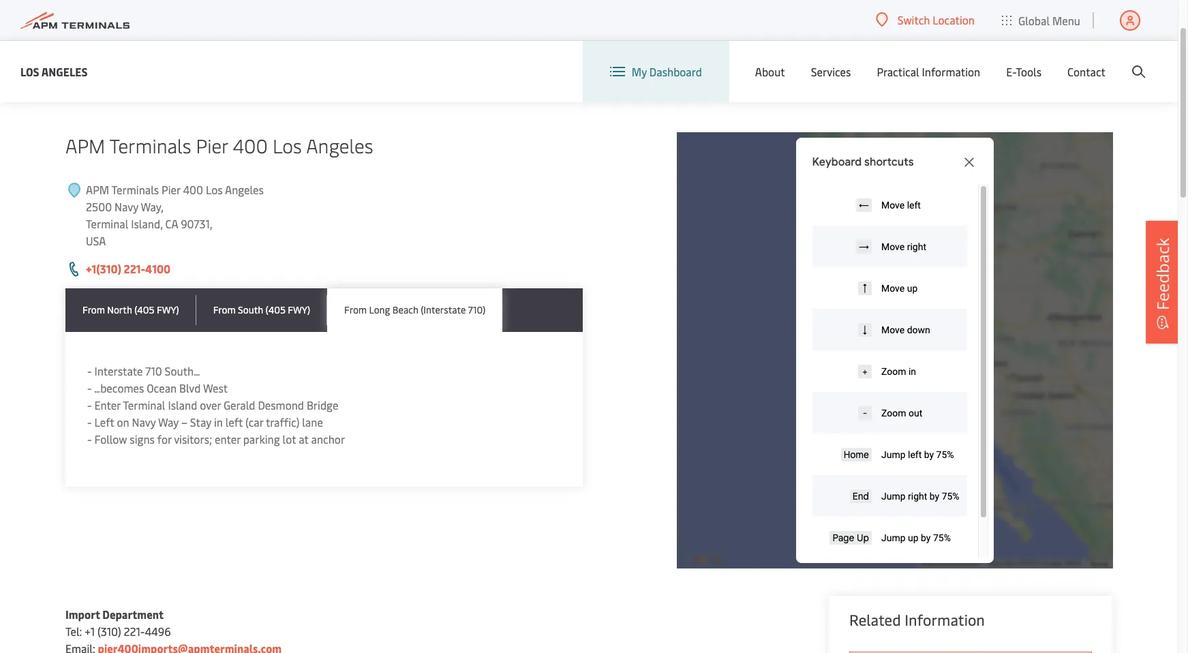 Task type: vqa. For each thing, say whether or not it's contained in the screenshot.
Map data ©2023 Google, INEGI
yes



Task type: locate. For each thing, give the bounding box(es) containing it.
2 vertical spatial 75%
[[933, 532, 951, 543]]

move right the →
[[882, 241, 905, 252]]

zoom out
[[882, 407, 923, 418]]

by up keyboard shortcuts button
[[921, 532, 931, 543]]

400 up 90731,
[[183, 182, 203, 197]]

from left long
[[344, 303, 367, 316]]

up
[[857, 532, 869, 544]]

traffic)
[[266, 415, 300, 430]]

4 move from the top
[[882, 324, 905, 335]]

blvd
[[179, 380, 201, 395]]

left down the gerald
[[225, 415, 243, 430]]

terms
[[1091, 559, 1109, 569]]

0 horizontal spatial from
[[83, 303, 105, 316]]

move right. element
[[878, 226, 968, 267]]

terminal down ocean
[[123, 398, 165, 413]]

over
[[200, 398, 221, 413]]

0 vertical spatial pier
[[196, 132, 228, 158]]

1 vertical spatial left
[[225, 415, 243, 430]]

left down out
[[908, 449, 922, 460]]

(interstate
[[421, 303, 466, 316]]

island,
[[131, 216, 163, 231]]

3 from from the left
[[344, 303, 367, 316]]

by
[[924, 449, 934, 460], [930, 491, 940, 502], [921, 532, 931, 543]]

0 vertical spatial by
[[924, 449, 934, 460]]

by down zoom out. element
[[924, 449, 934, 460]]

0 horizontal spatial (405
[[134, 303, 154, 316]]

up
[[907, 283, 918, 294], [908, 532, 919, 543]]

-
[[87, 363, 92, 378], [87, 380, 92, 395], [87, 398, 92, 413], [863, 407, 868, 419], [87, 415, 92, 430], [87, 432, 92, 447]]

2 vertical spatial by
[[921, 532, 931, 543]]

navy left way,
[[115, 199, 138, 214]]

contacts right >
[[129, 10, 167, 23]]

zoom right +
[[882, 366, 907, 377]]

400 down contacts & directions
[[233, 132, 268, 158]]

1 vertical spatial apm
[[86, 182, 109, 197]]

1 horizontal spatial fwy)
[[288, 303, 310, 316]]

menu
[[1053, 13, 1081, 28]]

pier for apm terminals pier 400 los angeles
[[196, 132, 228, 158]]

1 horizontal spatial directions
[[268, 53, 442, 107]]

75% for home
[[937, 449, 954, 460]]

from for from north (405 fwy)
[[83, 303, 105, 316]]

- inside keyboard shortcuts dialog
[[863, 407, 868, 419]]

right down move left. element
[[907, 241, 927, 252]]

(405 right north in the top left of the page
[[134, 303, 154, 316]]

1 vertical spatial pier
[[162, 182, 180, 197]]

0 horizontal spatial 400
[[183, 182, 203, 197]]

left arrow element
[[856, 198, 872, 212]]

→
[[859, 240, 869, 253]]

move for ↓
[[882, 324, 905, 335]]

move right the up arrow element
[[882, 283, 905, 294]]

contacts & directions
[[65, 53, 442, 107]]

global menu
[[1019, 13, 1081, 28]]

75% up keyboard shortcuts button
[[933, 532, 951, 543]]

1 vertical spatial jump
[[882, 491, 906, 502]]

south…
[[165, 363, 200, 378]]

my dashboard
[[632, 64, 702, 79]]

75% down jump left by 75%. element
[[942, 491, 960, 502]]

contacts
[[129, 10, 167, 23], [65, 53, 219, 107]]

1 vertical spatial in
[[214, 415, 223, 430]]

0 vertical spatial 400
[[233, 132, 268, 158]]

0 vertical spatial up
[[907, 283, 918, 294]]

+1(310) 221-4100
[[86, 261, 171, 276]]

los
[[65, 10, 80, 23], [20, 64, 39, 79], [273, 132, 302, 158], [206, 182, 223, 197]]

zoom
[[882, 366, 907, 377], [882, 407, 907, 418]]

by down jump left by 75%. element
[[930, 491, 940, 502]]

1 vertical spatial shortcuts
[[951, 560, 980, 567]]

navy up signs
[[132, 415, 156, 430]]

1 vertical spatial navy
[[132, 415, 156, 430]]

1 vertical spatial terminals
[[111, 182, 159, 197]]

0 vertical spatial keyboard shortcuts
[[812, 155, 914, 169]]

jump for page up
[[882, 532, 906, 543]]

move right left arrow element
[[882, 199, 905, 210]]

&
[[170, 10, 177, 23], [230, 53, 258, 107]]

up for ↑
[[907, 283, 918, 294]]

0 horizontal spatial directions
[[179, 10, 222, 23]]

+
[[863, 365, 868, 377]]

navy
[[115, 199, 138, 214], [132, 415, 156, 430]]

desmond
[[258, 398, 304, 413]]

jump
[[882, 449, 906, 460], [882, 491, 906, 502], [882, 532, 906, 543]]

pier inside apm terminals pier 400 los angeles 2500 navy way, terminal island, ca 90731, usa
[[162, 182, 180, 197]]

1 horizontal spatial pier
[[196, 132, 228, 158]]

0 vertical spatial zoom
[[882, 366, 907, 377]]

shortcuts left map
[[951, 560, 980, 567]]

400 inside apm terminals pier 400 los angeles 2500 navy way, terminal island, ca 90731, usa
[[183, 182, 203, 197]]

terminals for apm terminals pier 400 los angeles 2500 navy way, terminal island, ca 90731, usa
[[111, 182, 159, 197]]

in inside - interstate 710 south… - …becomes ocean blvd west - enter terminal island over gerald desmond bridge - left on navy way – stay in left (car traffic) lane - follow signs for visitors; enter parking lot at anchor
[[214, 415, 223, 430]]

fwy) right south
[[288, 303, 310, 316]]

- interstate 710 south… - …becomes ocean blvd west - enter terminal island over gerald desmond bridge - left on navy way – stay in left (car traffic) lane - follow signs for visitors; enter parking lot at anchor
[[87, 363, 345, 447]]

pier for apm terminals pier 400 los angeles 2500 navy way, terminal island, ca 90731, usa
[[162, 182, 180, 197]]

+1
[[85, 624, 95, 639]]

from left north in the top left of the page
[[83, 303, 105, 316]]

keyboard
[[812, 155, 862, 169], [921, 560, 949, 567]]

–
[[181, 415, 187, 430]]

move for →
[[882, 241, 905, 252]]

2 zoom from the top
[[882, 407, 907, 418]]

2 vertical spatial jump
[[882, 532, 906, 543]]

import department tel: +1 (310) 221-4496
[[65, 607, 171, 639]]

0 horizontal spatial fwy)
[[157, 303, 179, 316]]

practical
[[877, 64, 920, 79]]

zoom left out
[[882, 407, 907, 418]]

2 (405 from the left
[[266, 303, 286, 316]]

practical information
[[877, 64, 981, 79]]

1 fwy) from the left
[[157, 303, 179, 316]]

information down location
[[922, 64, 981, 79]]

2 horizontal spatial from
[[344, 303, 367, 316]]

0 vertical spatial 75%
[[937, 449, 954, 460]]

home
[[844, 448, 869, 461]]

from long beach  (interstate 710)
[[344, 303, 486, 316]]

tel:
[[65, 624, 82, 639]]

in right stay
[[214, 415, 223, 430]]

signs
[[130, 432, 155, 447]]

1 vertical spatial 221-
[[124, 624, 145, 639]]

0 horizontal spatial keyboard
[[812, 155, 862, 169]]

right
[[907, 241, 927, 252], [908, 491, 928, 502]]

keyboard down "jump up by 75%." element
[[921, 560, 949, 567]]

jump left by 75%
[[882, 449, 954, 460]]

- left the enter
[[87, 398, 92, 413]]

1 horizontal spatial &
[[230, 53, 258, 107]]

by for page up
[[921, 532, 931, 543]]

1 vertical spatial by
[[930, 491, 940, 502]]

south
[[238, 303, 263, 316]]

75%
[[937, 449, 954, 460], [942, 491, 960, 502], [933, 532, 951, 543]]

google image
[[681, 551, 726, 569]]

zoom out. element
[[878, 392, 968, 434]]

angeles
[[82, 10, 116, 23], [41, 64, 88, 79], [306, 132, 373, 158], [225, 182, 264, 197]]

jump left by 75%. element
[[878, 434, 968, 475]]

keyboard inside keyboard shortcuts dialog
[[812, 155, 862, 169]]

switch location
[[898, 12, 975, 27]]

left for home
[[908, 449, 922, 460]]

los angeles
[[20, 64, 88, 79]]

0 horizontal spatial &
[[170, 10, 177, 23]]

fwy) down 4100
[[157, 303, 179, 316]]

apm inside apm terminals pier 400 los angeles 2500 navy way, terminal island, ca 90731, usa
[[86, 182, 109, 197]]

1 vertical spatial keyboard
[[921, 560, 949, 567]]

1 from from the left
[[83, 303, 105, 316]]

1 horizontal spatial (405
[[266, 303, 286, 316]]

2 221- from the top
[[124, 624, 145, 639]]

keyboard inside keyboard shortcuts button
[[921, 560, 949, 567]]

up down jump right by 75% in the bottom of the page
[[908, 532, 919, 543]]

move left "down"
[[882, 324, 905, 335]]

keyboard up left arrow element
[[812, 155, 862, 169]]

zoom for +
[[882, 366, 907, 377]]

221- right +1(310)
[[124, 261, 145, 276]]

1 horizontal spatial in
[[909, 366, 917, 377]]

zoom for -
[[882, 407, 907, 418]]

terminal down 2500
[[86, 216, 128, 231]]

0 vertical spatial in
[[909, 366, 917, 377]]

lot
[[283, 432, 296, 447]]

(405 right south
[[266, 303, 286, 316]]

keyboard shortcuts down "jump up by 75%." element
[[921, 560, 980, 567]]

jump for home
[[882, 449, 906, 460]]

from inside 'button'
[[344, 303, 367, 316]]

up up "down"
[[907, 283, 918, 294]]

400 for apm terminals pier 400 los angeles
[[233, 132, 268, 158]]

right for end
[[908, 491, 928, 502]]

jump up by 75%
[[882, 532, 951, 543]]

(405
[[134, 303, 154, 316], [266, 303, 286, 316]]

shortcuts inside keyboard shortcuts button
[[951, 560, 980, 567]]

tab list
[[65, 288, 583, 332]]

terminal
[[86, 216, 128, 231], [123, 398, 165, 413]]

terminal inside apm terminals pier 400 los angeles 2500 navy way, terminal island, ca 90731, usa
[[86, 216, 128, 231]]

switch location button
[[876, 12, 975, 27]]

0 vertical spatial terminals
[[109, 132, 191, 158]]

information inside popup button
[[922, 64, 981, 79]]

0 vertical spatial navy
[[115, 199, 138, 214]]

anchor
[[311, 432, 345, 447]]

1 vertical spatial right
[[908, 491, 928, 502]]

0 horizontal spatial pier
[[162, 182, 180, 197]]

from left south
[[213, 303, 236, 316]]

jump right by 75%
[[882, 491, 960, 502]]

(310)
[[97, 624, 121, 639]]

contact button
[[1068, 41, 1106, 102]]

2 from from the left
[[213, 303, 236, 316]]

zoom in. element
[[878, 350, 968, 392]]

1 vertical spatial zoom
[[882, 407, 907, 418]]

0 vertical spatial los angeles link
[[65, 10, 116, 23]]

terminals inside apm terminals pier 400 los angeles 2500 navy way, terminal island, ca 90731, usa
[[111, 182, 159, 197]]

3 jump from the top
[[882, 532, 906, 543]]

information down keyboard shortcuts button
[[905, 610, 985, 630]]

0 vertical spatial keyboard
[[812, 155, 862, 169]]

0 horizontal spatial keyboard shortcuts
[[812, 155, 914, 169]]

1 (405 from the left
[[134, 303, 154, 316]]

right down jump left by 75%
[[908, 491, 928, 502]]

75% for page up
[[933, 532, 951, 543]]

e-
[[1007, 64, 1016, 79]]

in up out
[[909, 366, 917, 377]]

1 horizontal spatial from
[[213, 303, 236, 316]]

221- down department
[[124, 624, 145, 639]]

keyboard shortcuts up left arrow element
[[812, 155, 914, 169]]

2 move from the top
[[882, 241, 905, 252]]

1 jump from the top
[[882, 449, 906, 460]]

jump right end
[[882, 491, 906, 502]]

0 vertical spatial left
[[907, 199, 921, 210]]

usa
[[86, 233, 106, 248]]

400 for apm terminals pier 400 los angeles 2500 navy way, terminal island, ca 90731, usa
[[183, 182, 203, 197]]

keyboard shortcuts
[[812, 155, 914, 169], [921, 560, 980, 567]]

1 vertical spatial contacts
[[65, 53, 219, 107]]

services
[[811, 64, 851, 79]]

jump right home
[[882, 449, 906, 460]]

jump up by 75%. element
[[878, 517, 968, 558]]

los inside apm terminals pier 400 los angeles 2500 navy way, terminal island, ca 90731, usa
[[206, 182, 223, 197]]

1 vertical spatial 75%
[[942, 491, 960, 502]]

enter
[[94, 398, 121, 413]]

1 horizontal spatial 400
[[233, 132, 268, 158]]

(405 for south
[[266, 303, 286, 316]]

- left zoom out
[[863, 407, 868, 419]]

1 horizontal spatial keyboard
[[921, 560, 949, 567]]

0 vertical spatial jump
[[882, 449, 906, 460]]

2 vertical spatial left
[[908, 449, 922, 460]]

2 fwy) from the left
[[288, 303, 310, 316]]

1 move from the top
[[882, 199, 905, 210]]

0 vertical spatial 221-
[[124, 261, 145, 276]]

information for practical information
[[922, 64, 981, 79]]

terms link
[[1091, 559, 1109, 569]]

0 vertical spatial apm
[[65, 132, 105, 158]]

0 vertical spatial right
[[907, 241, 927, 252]]

up arrow element
[[858, 281, 872, 295]]

los angeles > contacts & directions
[[65, 10, 222, 23]]

down arrow element
[[858, 323, 872, 337]]

0 vertical spatial terminal
[[86, 216, 128, 231]]

up for page up
[[908, 532, 919, 543]]

0 horizontal spatial in
[[214, 415, 223, 430]]

0 vertical spatial shortcuts
[[865, 155, 914, 169]]

2 jump from the top
[[882, 491, 906, 502]]

0 vertical spatial information
[[922, 64, 981, 79]]

1 vertical spatial up
[[908, 532, 919, 543]]

1 vertical spatial 400
[[183, 182, 203, 197]]

shortcuts up move left
[[865, 155, 914, 169]]

1 horizontal spatial shortcuts
[[951, 560, 980, 567]]

left up move right. element
[[907, 199, 921, 210]]

1 vertical spatial information
[[905, 610, 985, 630]]

los angeles link
[[65, 10, 116, 23], [20, 63, 88, 80]]

global
[[1019, 13, 1050, 28]]

left
[[907, 199, 921, 210], [225, 415, 243, 430], [908, 449, 922, 460]]

75% down zoom out. element
[[937, 449, 954, 460]]

(car
[[245, 415, 263, 430]]

0 horizontal spatial shortcuts
[[865, 155, 914, 169]]

0 vertical spatial &
[[170, 10, 177, 23]]

from long beach  (interstate 710) tab panel
[[65, 332, 583, 487]]

terminals for apm terminals pier 400 los angeles
[[109, 132, 191, 158]]

contacts down los angeles > contacts & directions
[[65, 53, 219, 107]]

jump right up
[[882, 532, 906, 543]]

1 vertical spatial keyboard shortcuts
[[921, 560, 980, 567]]

switch
[[898, 12, 930, 27]]

shortcuts inside keyboard shortcuts dialog
[[865, 155, 914, 169]]

1 vertical spatial terminal
[[123, 398, 165, 413]]

- left …becomes
[[87, 380, 92, 395]]

221- inside import department tel: +1 (310) 221-4496
[[124, 624, 145, 639]]

1 zoom from the top
[[882, 366, 907, 377]]

3 move from the top
[[882, 283, 905, 294]]

navy inside - interstate 710 south… - …becomes ocean blvd west - enter terminal island over gerald desmond bridge - left on navy way – stay in left (car traffic) lane - follow signs for visitors; enter parking lot at anchor
[[132, 415, 156, 430]]



Task type: describe. For each thing, give the bounding box(es) containing it.
visitors;
[[174, 432, 212, 447]]

right arrow element
[[856, 240, 872, 253]]

gerald
[[224, 398, 255, 413]]

about
[[755, 64, 785, 79]]

move down. element
[[878, 309, 968, 350]]

follow
[[94, 432, 127, 447]]

import
[[65, 607, 100, 622]]

©2023
[[1018, 560, 1039, 567]]

information for related information
[[905, 610, 985, 630]]

down
[[907, 324, 931, 335]]

710
[[145, 363, 162, 378]]

global menu button
[[989, 0, 1094, 41]]

keyboard shortcuts inside dialog
[[812, 155, 914, 169]]

…becomes
[[94, 380, 144, 395]]

my dashboard button
[[610, 41, 702, 102]]

0 vertical spatial directions
[[179, 10, 222, 23]]

move right
[[882, 241, 927, 252]]

angeles inside apm terminals pier 400 los angeles 2500 navy way, terminal island, ca 90731, usa
[[225, 182, 264, 197]]

710)
[[468, 303, 486, 316]]

+1(310)
[[86, 261, 121, 276]]

page
[[833, 532, 855, 544]]

out
[[909, 407, 923, 418]]

1 vertical spatial directions
[[268, 53, 442, 107]]

my
[[632, 64, 647, 79]]

island
[[168, 398, 197, 413]]

jump right by 75%. element
[[878, 475, 968, 517]]

navy inside apm terminals pier 400 los angeles 2500 navy way, terminal island, ca 90731, usa
[[115, 199, 138, 214]]

in inside keyboard shortcuts dialog
[[909, 366, 917, 377]]

fwy) for from south (405 fwy)
[[288, 303, 310, 316]]

ca
[[165, 216, 178, 231]]

- left follow at the bottom left of page
[[87, 432, 92, 447]]

+1(310) 221-4100 link
[[86, 261, 171, 276]]

from south (405 fwy) button
[[196, 288, 327, 332]]

map region
[[636, 34, 1159, 653]]

jump for end
[[882, 491, 906, 502]]

related information
[[850, 610, 985, 630]]

from for from south (405 fwy)
[[213, 303, 236, 316]]

by for home
[[924, 449, 934, 460]]

1 vertical spatial &
[[230, 53, 258, 107]]

for
[[157, 432, 172, 447]]

location
[[933, 12, 975, 27]]

4100
[[145, 261, 171, 276]]

long
[[369, 303, 390, 316]]

north
[[107, 303, 132, 316]]

>
[[122, 10, 127, 23]]

keyboard shortcuts dialog
[[677, 132, 1114, 600]]

apm for apm terminals pier 400 los angeles 2500 navy way, terminal island, ca 90731, usa
[[86, 182, 109, 197]]

way,
[[141, 199, 164, 214]]

75% for end
[[942, 491, 960, 502]]

1 horizontal spatial keyboard shortcuts
[[921, 560, 980, 567]]

(405 for north
[[134, 303, 154, 316]]

from for from long beach  (interstate 710)
[[344, 303, 367, 316]]

tab list containing from north (405 fwy)
[[65, 288, 583, 332]]

4496
[[145, 624, 171, 639]]

tools
[[1016, 64, 1042, 79]]

1 vertical spatial los angeles link
[[20, 63, 88, 80]]

- left 'left'
[[87, 415, 92, 430]]

department
[[102, 607, 164, 622]]

google,
[[1041, 560, 1064, 567]]

apm terminals pier 400 los angeles
[[65, 132, 373, 158]]

feedback
[[1152, 238, 1174, 310]]

move for ↑
[[882, 283, 905, 294]]

by for end
[[930, 491, 940, 502]]

move left. element
[[878, 184, 968, 226]]

- left interstate
[[87, 363, 92, 378]]

beach
[[393, 303, 419, 316]]

terminal inside - interstate 710 south… - …becomes ocean blvd west - enter terminal island over gerald desmond bridge - left on navy way – stay in left (car traffic) lane - follow signs for visitors; enter parking lot at anchor
[[123, 398, 165, 413]]

fwy) for from north (405 fwy)
[[157, 303, 179, 316]]

0 vertical spatial contacts
[[129, 10, 167, 23]]

page up
[[833, 532, 869, 544]]

move for ←
[[882, 199, 905, 210]]

apm terminals pier 400 los angeles 2500 navy way, terminal island, ca 90731, usa
[[86, 182, 264, 248]]

way
[[158, 415, 179, 430]]

map data ©2023 google, inegi
[[988, 560, 1082, 567]]

left for ←
[[907, 199, 921, 210]]

parking
[[243, 432, 280, 447]]

move left
[[882, 199, 921, 210]]

enter
[[215, 432, 241, 447]]

on
[[117, 415, 129, 430]]

map
[[988, 560, 1001, 567]]

interstate
[[94, 363, 143, 378]]

move down
[[882, 324, 931, 335]]

left
[[94, 415, 114, 430]]

↑
[[863, 282, 867, 294]]

bridge
[[307, 398, 338, 413]]

ocean
[[147, 380, 177, 395]]

2500
[[86, 199, 112, 214]]

left inside - interstate 710 south… - …becomes ocean blvd west - enter terminal island over gerald desmond bridge - left on navy way – stay in left (car traffic) lane - follow signs for visitors; enter parking lot at anchor
[[225, 415, 243, 430]]

move up
[[882, 283, 918, 294]]

e-tools button
[[1007, 41, 1042, 102]]

lane
[[302, 415, 323, 430]]

feedback button
[[1146, 221, 1180, 344]]

contact
[[1068, 64, 1106, 79]]

related
[[850, 610, 901, 630]]

1 221- from the top
[[124, 261, 145, 276]]

from north (405 fwy)
[[83, 303, 179, 316]]

services button
[[811, 41, 851, 102]]

data
[[1003, 560, 1017, 567]]

at
[[299, 432, 309, 447]]

move up. element
[[878, 267, 968, 309]]

dashboard
[[650, 64, 702, 79]]

←
[[859, 199, 869, 211]]

from long beach  (interstate 710) button
[[327, 288, 503, 332]]

west
[[203, 380, 228, 395]]

apm for apm terminals pier 400 los angeles
[[65, 132, 105, 158]]

about button
[[755, 41, 785, 102]]

zoom in
[[882, 366, 917, 377]]

inegi
[[1065, 560, 1082, 567]]

↓
[[863, 324, 867, 336]]

right for →
[[907, 241, 927, 252]]

from north (405 fwy) button
[[65, 288, 196, 332]]



